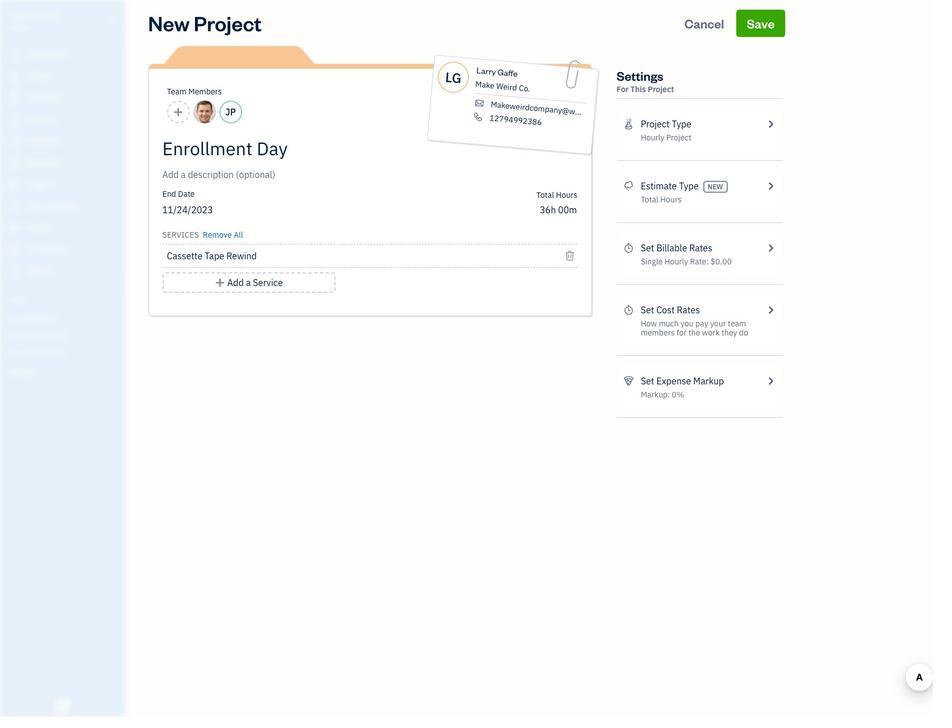 Task type: describe. For each thing, give the bounding box(es) containing it.
how much you pay your team members for the work they do
[[641, 319, 749, 338]]

freshbooks image
[[53, 699, 72, 713]]

0 horizontal spatial total
[[537, 190, 555, 200]]

chevronright image for set cost rates
[[766, 303, 776, 317]]

set expense markup
[[641, 376, 725, 387]]

makeweirdcompany@weird.co
[[490, 99, 600, 119]]

turtle
[[9, 10, 42, 22]]

single
[[641, 257, 663, 267]]

client image
[[7, 71, 21, 83]]

Project Description text field
[[162, 168, 475, 182]]

project inside settings for this project
[[648, 84, 675, 94]]

projects image
[[624, 117, 634, 131]]

estimates image
[[624, 179, 634, 193]]

plus image
[[215, 276, 225, 290]]

set for set expense markup
[[641, 376, 655, 387]]

larry gaffe make weird co.
[[475, 65, 531, 94]]

service
[[253, 277, 283, 288]]

0%
[[672, 390, 685, 400]]

cost
[[657, 304, 675, 316]]

owner
[[9, 23, 30, 31]]

new
[[148, 10, 190, 36]]

settings for this project
[[617, 68, 675, 94]]

cancel
[[685, 15, 725, 31]]

services remove all
[[162, 230, 243, 240]]

set for set cost rates
[[641, 304, 655, 316]]

billable
[[657, 242, 688, 254]]

0 vertical spatial hourly
[[641, 133, 665, 143]]

project type
[[641, 118, 692, 130]]

end date
[[162, 189, 195, 199]]

team members
[[167, 86, 222, 97]]

members
[[641, 328, 675, 338]]

envelope image
[[473, 98, 486, 108]]

the
[[689, 328, 701, 338]]

phone image
[[472, 112, 484, 122]]

team
[[167, 86, 187, 97]]

add
[[228, 277, 244, 288]]

cancel button
[[675, 10, 735, 37]]

cassette tape rewind
[[167, 250, 257, 262]]

Hourly Budget text field
[[540, 204, 578, 216]]

1 vertical spatial hourly
[[665, 257, 689, 267]]

timer image
[[7, 201, 21, 212]]

make
[[475, 79, 495, 91]]

bank connections image
[[9, 349, 122, 358]]

1 horizontal spatial hours
[[661, 195, 682, 205]]

type for project type
[[672, 118, 692, 130]]

hourly project
[[641, 133, 692, 143]]

markup
[[694, 376, 725, 387]]

inc
[[44, 10, 60, 22]]

End date in  format text field
[[162, 204, 301, 216]]

timetracking image for set billable rates
[[624, 241, 634, 255]]

gaffe
[[497, 67, 518, 79]]

new
[[708, 183, 724, 191]]

for
[[677, 328, 687, 338]]

set for set billable rates
[[641, 242, 655, 254]]

this
[[631, 84, 646, 94]]

set billable rates
[[641, 242, 713, 254]]

remove project service image
[[565, 249, 576, 263]]

add a service button
[[162, 273, 336, 293]]

save
[[747, 15, 775, 31]]

payment image
[[7, 136, 21, 147]]

estimate
[[641, 180, 677, 192]]

expenses image
[[624, 374, 634, 388]]

:
[[707, 257, 709, 267]]

0 horizontal spatial hours
[[556, 190, 578, 200]]



Task type: locate. For each thing, give the bounding box(es) containing it.
2 timetracking image from the top
[[624, 303, 634, 317]]

3 chevronright image from the top
[[766, 303, 776, 317]]

weird
[[496, 81, 518, 93]]

0 vertical spatial timetracking image
[[624, 241, 634, 255]]

services
[[162, 230, 199, 240]]

timetracking image left billable
[[624, 241, 634, 255]]

0 horizontal spatial total hours
[[537, 190, 578, 200]]

tape
[[205, 250, 224, 262]]

turtle inc owner
[[9, 10, 60, 31]]

settings image
[[9, 368, 122, 377]]

rewind
[[227, 250, 257, 262]]

0 vertical spatial set
[[641, 242, 655, 254]]

invoice image
[[7, 114, 21, 126]]

12794992386
[[489, 113, 542, 128]]

expense image
[[7, 158, 21, 169]]

markup: 0%
[[641, 390, 685, 400]]

set up how
[[641, 304, 655, 316]]

chart image
[[7, 244, 21, 255]]

your
[[711, 319, 727, 329]]

1 set from the top
[[641, 242, 655, 254]]

chevronright image for set expense markup
[[766, 374, 776, 388]]

remove
[[203, 230, 232, 240]]

money image
[[7, 222, 21, 234]]

type left new
[[679, 180, 699, 192]]

hourly down set billable rates
[[665, 257, 689, 267]]

set cost rates
[[641, 304, 701, 316]]

1 vertical spatial set
[[641, 304, 655, 316]]

all
[[234, 230, 243, 240]]

set
[[641, 242, 655, 254], [641, 304, 655, 316], [641, 376, 655, 387]]

total up hourly budget text field
[[537, 190, 555, 200]]

hourly
[[641, 133, 665, 143], [665, 257, 689, 267]]

lg
[[445, 68, 462, 87]]

estimate type
[[641, 180, 699, 192]]

3 set from the top
[[641, 376, 655, 387]]

items and services image
[[9, 331, 122, 340]]

they
[[722, 328, 738, 338]]

1 vertical spatial type
[[679, 180, 699, 192]]

1 vertical spatial timetracking image
[[624, 303, 634, 317]]

1 horizontal spatial total hours
[[641, 195, 682, 205]]

total hours
[[537, 190, 578, 200], [641, 195, 682, 205]]

1 timetracking image from the top
[[624, 241, 634, 255]]

total
[[537, 190, 555, 200], [641, 195, 659, 205]]

4 chevronright image from the top
[[766, 374, 776, 388]]

jp
[[225, 106, 236, 118]]

rates for set billable rates
[[690, 242, 713, 254]]

team members image
[[9, 313, 122, 322]]

co.
[[519, 83, 531, 94]]

larry
[[476, 65, 497, 77]]

report image
[[7, 266, 21, 277]]

0 vertical spatial type
[[672, 118, 692, 130]]

new project
[[148, 10, 262, 36]]

rates for set cost rates
[[677, 304, 701, 316]]

1 chevronright image from the top
[[766, 179, 776, 193]]

chevronright image
[[766, 179, 776, 193], [766, 241, 776, 255], [766, 303, 776, 317], [766, 374, 776, 388]]

type for estimate type
[[679, 180, 699, 192]]

chevronright image
[[766, 117, 776, 131]]

total hours down estimate
[[641, 195, 682, 205]]

how
[[641, 319, 657, 329]]

hourly down project type
[[641, 133, 665, 143]]

pay
[[696, 319, 709, 329]]

a
[[246, 277, 251, 288]]

apps image
[[9, 295, 122, 304]]

settings
[[617, 68, 664, 84]]

end
[[162, 189, 176, 199]]

project image
[[7, 179, 21, 191]]

members
[[189, 86, 222, 97]]

timetracking image for set cost rates
[[624, 303, 634, 317]]

date
[[178, 189, 195, 199]]

type up hourly project
[[672, 118, 692, 130]]

chevronright image for set billable rates
[[766, 241, 776, 255]]

rates up rate
[[690, 242, 713, 254]]

single hourly rate : $0.00
[[641, 257, 732, 267]]

team
[[728, 319, 747, 329]]

dashboard image
[[7, 50, 21, 61]]

2 vertical spatial set
[[641, 376, 655, 387]]

2 chevronright image from the top
[[766, 241, 776, 255]]

2 set from the top
[[641, 304, 655, 316]]

expense
[[657, 376, 692, 387]]

cassette
[[167, 250, 203, 262]]

add a service
[[228, 277, 283, 288]]

project
[[194, 10, 262, 36], [648, 84, 675, 94], [641, 118, 670, 130], [667, 133, 692, 143]]

total hours up hourly budget text field
[[537, 190, 578, 200]]

rates
[[690, 242, 713, 254], [677, 304, 701, 316]]

hours
[[556, 190, 578, 200], [661, 195, 682, 205]]

much
[[659, 319, 679, 329]]

markup:
[[641, 390, 670, 400]]

do
[[740, 328, 749, 338]]

hours up hourly budget text field
[[556, 190, 578, 200]]

rate
[[690, 257, 707, 267]]

timetracking image
[[624, 241, 634, 255], [624, 303, 634, 317]]

timetracking image left cost
[[624, 303, 634, 317]]

hours down estimate type
[[661, 195, 682, 205]]

set up markup:
[[641, 376, 655, 387]]

1 vertical spatial rates
[[677, 304, 701, 316]]

for
[[617, 84, 629, 94]]

work
[[703, 328, 720, 338]]

total down estimate
[[641, 195, 659, 205]]

chevronright image for estimate type
[[766, 179, 776, 193]]

Project Name text field
[[162, 137, 475, 160]]

type
[[672, 118, 692, 130], [679, 180, 699, 192]]

estimate image
[[7, 93, 21, 104]]

1 horizontal spatial total
[[641, 195, 659, 205]]

set up single
[[641, 242, 655, 254]]

main element
[[0, 0, 154, 718]]

0 vertical spatial rates
[[690, 242, 713, 254]]

rates up you at the right top
[[677, 304, 701, 316]]

you
[[681, 319, 694, 329]]

save button
[[737, 10, 786, 37]]

add team member image
[[173, 105, 184, 119]]

remove all button
[[201, 226, 243, 242]]

$0.00
[[711, 257, 732, 267]]



Task type: vqa. For each thing, say whether or not it's contained in the screenshot.
The Expenses
no



